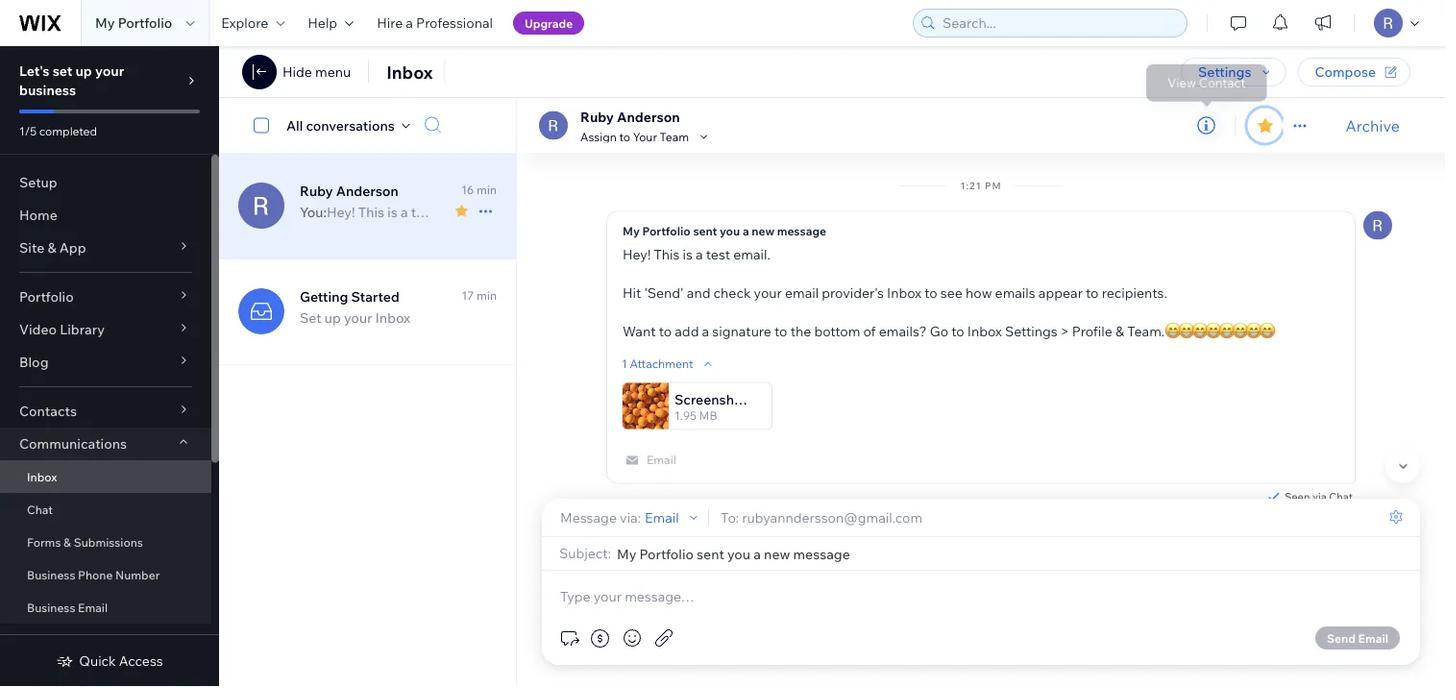 Task type: describe. For each thing, give the bounding box(es) containing it.
archive link
[[1346, 116, 1400, 135]]

see
[[941, 284, 963, 301]]

app
[[59, 239, 86, 256]]

to right go
[[952, 322, 965, 339]]

help
[[308, 14, 337, 31]]

site & app
[[19, 239, 86, 256]]

email inside "sidebar" element
[[78, 600, 108, 615]]

business for business email
[[27, 600, 75, 615]]

1 attachment
[[622, 357, 693, 371]]

setup link
[[0, 166, 211, 199]]

ruby anderson image
[[539, 111, 568, 140]]

add
[[675, 322, 699, 339]]

sent
[[693, 223, 717, 238]]

settings button
[[1181, 58, 1286, 86]]

1:21
[[961, 180, 982, 192]]

via
[[1313, 490, 1327, 503]]

hide menu button up all
[[242, 55, 351, 89]]

email inside button
[[1359, 631, 1389, 645]]

started
[[351, 288, 400, 305]]

inbox inside "sidebar" element
[[27, 469, 57, 484]]

& for app
[[47, 239, 56, 256]]

quick
[[79, 653, 116, 669]]

forms & submissions
[[27, 535, 143, 549]]

rubyanndersson@gmail.com
[[742, 509, 923, 526]]

subject:
[[559, 545, 611, 562]]

to left add
[[659, 322, 672, 339]]

0 horizontal spatial ruby anderson image
[[238, 183, 284, 229]]

let's
[[19, 62, 50, 79]]

min for started
[[477, 288, 497, 303]]

16 min
[[461, 183, 497, 197]]

contacts button
[[0, 395, 211, 428]]

1:21 pm
[[961, 180, 1002, 192]]

automations link
[[0, 624, 211, 656]]

explore
[[221, 14, 268, 31]]

inbox down hire
[[387, 61, 433, 83]]

to: rubyanndersson@gmail.com
[[721, 509, 923, 526]]

& inside hey! this is a test email. hit 'send' and check your email provider's inbox to see how emails appear to recipients. want to add a signature to the bottom of emails? go to inbox settings > profile & team.😁😁😁😁😁😁😁😁
[[1116, 322, 1124, 339]]

Type your message. Hit enter to submit. text field
[[557, 586, 1405, 607]]

0 horizontal spatial anderson
[[336, 183, 399, 199]]

message via:
[[560, 509, 641, 526]]

email inside button
[[645, 509, 679, 526]]

seen
[[1285, 490, 1310, 503]]

emails
[[995, 284, 1036, 301]]

business
[[19, 82, 76, 99]]

test
[[706, 246, 731, 262]]

email.
[[734, 246, 771, 262]]

compose button
[[1298, 58, 1411, 86]]

getting started image
[[238, 288, 284, 334]]

'send'
[[644, 284, 684, 301]]

business email
[[27, 600, 108, 615]]

contacts
[[19, 403, 77, 420]]

let's set up your business
[[19, 62, 124, 99]]

chat inside log
[[1329, 490, 1353, 503]]

blog
[[19, 354, 49, 370]]

site
[[19, 239, 44, 256]]

hey!
[[623, 246, 651, 262]]

send email
[[1327, 631, 1389, 645]]

to inside button
[[619, 129, 630, 144]]

how
[[966, 284, 992, 301]]

completed
[[39, 123, 97, 138]]

hire a professional link
[[365, 0, 505, 46]]

to right appear
[[1086, 284, 1099, 301]]

portfolio for my portfolio sent you a new message
[[643, 223, 691, 238]]

chat inside "sidebar" element
[[27, 502, 53, 517]]

1 horizontal spatial up
[[325, 309, 341, 326]]

set
[[53, 62, 72, 79]]

video
[[19, 321, 57, 338]]

min for anderson
[[477, 183, 497, 197]]

assign to your team button
[[580, 128, 712, 145]]

email button
[[645, 509, 702, 526]]

0 vertical spatial ruby anderson
[[580, 108, 680, 125]]

video library
[[19, 321, 105, 338]]

home
[[19, 207, 57, 223]]

1 horizontal spatial your
[[344, 309, 372, 326]]

hide menu
[[283, 63, 351, 80]]

inbox down "started"
[[375, 309, 411, 326]]

your inside let's set up your business
[[95, 62, 124, 79]]

signature
[[712, 322, 772, 339]]

video library button
[[0, 313, 211, 346]]

1 vertical spatial ruby anderson
[[300, 183, 399, 199]]

your
[[633, 129, 657, 144]]

library
[[60, 321, 105, 338]]

16
[[461, 183, 474, 197]]

send
[[1327, 631, 1356, 645]]

all conversations
[[286, 117, 395, 134]]

emojis image
[[621, 627, 644, 650]]

is
[[683, 246, 693, 262]]

conversations
[[306, 117, 395, 134]]

communications
[[19, 435, 127, 452]]

quick access button
[[56, 653, 163, 670]]

upgrade
[[525, 16, 573, 30]]

automations
[[19, 631, 101, 648]]

business for business phone number
[[27, 568, 75, 582]]

hide menu button down help
[[283, 63, 351, 81]]



Task type: locate. For each thing, give the bounding box(es) containing it.
portfolio up this
[[643, 223, 691, 238]]

1/5 completed
[[19, 123, 97, 138]]

up
[[75, 62, 92, 79], [325, 309, 341, 326]]

ruby anderson image
[[238, 183, 284, 229], [1364, 211, 1393, 240]]

email
[[785, 284, 819, 301]]

and
[[687, 284, 711, 301]]

email down business phone number
[[78, 600, 108, 615]]

menu
[[315, 63, 351, 80]]

pm
[[985, 180, 1002, 192]]

1 vertical spatial anderson
[[336, 183, 399, 199]]

portfolio up let's set up your business
[[118, 14, 172, 31]]

assign to your team
[[580, 129, 689, 144]]

set up your inbox
[[300, 309, 411, 326]]

0 horizontal spatial ruby anderson
[[300, 183, 399, 199]]

access
[[119, 653, 163, 669]]

want
[[623, 322, 656, 339]]

setup
[[19, 174, 57, 191]]

business phone number link
[[0, 558, 211, 591]]

ruby anderson image inside chat messages log
[[1364, 211, 1393, 240]]

a right is
[[696, 246, 703, 262]]

portfolio inside dropdown button
[[19, 288, 74, 305]]

upgrade button
[[513, 12, 584, 35]]

recipients.
[[1102, 284, 1168, 301]]

business up automations
[[27, 600, 75, 615]]

0 horizontal spatial &
[[47, 239, 56, 256]]

files image
[[653, 627, 676, 650]]

portfolio up video
[[19, 288, 74, 305]]

1 min from the top
[[477, 183, 497, 197]]

my
[[95, 14, 115, 31], [623, 223, 640, 238]]

0 vertical spatial portfolio
[[118, 14, 172, 31]]

mb
[[699, 408, 718, 422]]

hide
[[283, 63, 312, 80]]

anderson down 'conversations'
[[336, 183, 399, 199]]

chat messages log
[[517, 153, 1445, 507]]

set
[[300, 309, 322, 326]]

quick access
[[79, 653, 163, 669]]

0 horizontal spatial up
[[75, 62, 92, 79]]

2 horizontal spatial portfolio
[[643, 223, 691, 238]]

anderson
[[617, 108, 680, 125], [336, 183, 399, 199]]

1 horizontal spatial settings
[[1198, 63, 1252, 80]]

2 vertical spatial your
[[344, 309, 372, 326]]

email right "via:"
[[645, 509, 679, 526]]

new
[[752, 223, 775, 238]]

& inside 'dropdown button'
[[47, 239, 56, 256]]

1 vertical spatial min
[[477, 288, 497, 303]]

1 horizontal spatial anderson
[[617, 108, 680, 125]]

check
[[714, 284, 751, 301]]

2 business from the top
[[27, 600, 75, 615]]

portfolio inside chat messages log
[[643, 223, 691, 238]]

compose
[[1315, 63, 1376, 80]]

phone
[[78, 568, 113, 582]]

a right hire
[[406, 14, 413, 31]]

a right add
[[702, 322, 709, 339]]

my portfolio sent you a new message
[[623, 223, 827, 238]]

0 horizontal spatial portfolio
[[19, 288, 74, 305]]

getting started
[[300, 288, 400, 305]]

min right 17 in the top of the page
[[477, 288, 497, 303]]

1 horizontal spatial ruby anderson
[[580, 108, 680, 125]]

1 horizontal spatial ruby
[[580, 108, 614, 125]]

0 vertical spatial min
[[477, 183, 497, 197]]

your inside hey! this is a test email. hit 'send' and check your email provider's inbox to see how emails appear to recipients. want to add a signature to the bottom of emails? go to inbox settings > profile & team.😁😁😁😁😁😁😁😁
[[754, 284, 782, 301]]

help button
[[296, 0, 365, 46]]

your right set
[[95, 62, 124, 79]]

appear
[[1039, 284, 1083, 301]]

communications button
[[0, 428, 211, 460]]

of
[[863, 322, 876, 339]]

you
[[720, 223, 740, 238]]

to left the your
[[619, 129, 630, 144]]

0 vertical spatial up
[[75, 62, 92, 79]]

to:
[[721, 509, 739, 526]]

assign
[[580, 129, 617, 144]]

site & app button
[[0, 232, 211, 264]]

my up the hey!
[[623, 223, 640, 238]]

message
[[777, 223, 827, 238]]

business down forms
[[27, 568, 75, 582]]

email
[[647, 453, 677, 467], [645, 509, 679, 526], [78, 600, 108, 615], [1359, 631, 1389, 645]]

sidebar element
[[0, 46, 219, 687]]

email inside chat messages log
[[647, 453, 677, 467]]

getting
[[300, 288, 348, 305]]

my up let's set up your business
[[95, 14, 115, 31]]

Search... field
[[937, 10, 1181, 37]]

go
[[930, 322, 949, 339]]

number
[[115, 568, 160, 582]]

2 min from the top
[[477, 288, 497, 303]]

1 vertical spatial up
[[325, 309, 341, 326]]

settings inside button
[[1198, 63, 1252, 80]]

0 vertical spatial &
[[47, 239, 56, 256]]

forms & submissions link
[[0, 526, 211, 558]]

0 vertical spatial your
[[95, 62, 124, 79]]

profile
[[1072, 322, 1113, 339]]

>
[[1061, 322, 1069, 339]]

1 vertical spatial ruby
[[300, 183, 333, 199]]

& right profile at the top of page
[[1116, 322, 1124, 339]]

business phone number
[[27, 568, 160, 582]]

my for my portfolio sent you a new message
[[623, 223, 640, 238]]

1/5
[[19, 123, 37, 138]]

2 vertical spatial portfolio
[[19, 288, 74, 305]]

inbox
[[387, 61, 433, 83], [887, 284, 922, 301], [375, 309, 411, 326], [968, 322, 1002, 339], [27, 469, 57, 484]]

chat right via
[[1329, 490, 1353, 503]]

0 horizontal spatial my
[[95, 14, 115, 31]]

0 vertical spatial settings
[[1198, 63, 1252, 80]]

portfolio
[[118, 14, 172, 31], [643, 223, 691, 238], [19, 288, 74, 305]]

chat up forms
[[27, 502, 53, 517]]

to left the
[[775, 322, 788, 339]]

1 horizontal spatial my
[[623, 223, 640, 238]]

inbox down "how"
[[968, 322, 1002, 339]]

1 vertical spatial my
[[623, 223, 640, 238]]

all
[[286, 117, 303, 134]]

professional
[[416, 14, 493, 31]]

1
[[622, 357, 627, 371]]

settings inside hey! this is a test email. hit 'send' and check your email provider's inbox to see how emails appear to recipients. want to add a signature to the bottom of emails? go to inbox settings > profile & team.😁😁😁😁😁😁😁😁
[[1005, 322, 1058, 339]]

1 vertical spatial your
[[754, 284, 782, 301]]

min right the 16
[[477, 183, 497, 197]]

& right "site"
[[47, 239, 56, 256]]

home link
[[0, 199, 211, 232]]

1 vertical spatial &
[[1116, 322, 1124, 339]]

ruby anderson up you:
[[300, 183, 399, 199]]

hire
[[377, 14, 403, 31]]

0 vertical spatial ruby
[[580, 108, 614, 125]]

my for my portfolio
[[95, 14, 115, 31]]

ruby up you:
[[300, 183, 333, 199]]

message
[[560, 509, 617, 526]]

2 horizontal spatial your
[[754, 284, 782, 301]]

inbox up emails?
[[887, 284, 922, 301]]

seen via chat
[[1285, 490, 1353, 503]]

to left see
[[925, 284, 938, 301]]

0 horizontal spatial ruby
[[300, 183, 333, 199]]

1 horizontal spatial portfolio
[[118, 14, 172, 31]]

chat
[[1329, 490, 1353, 503], [27, 502, 53, 517]]

email down 1.95
[[647, 453, 677, 467]]

your down 'getting started'
[[344, 309, 372, 326]]

17 min
[[462, 288, 497, 303]]

submissions
[[74, 535, 143, 549]]

ruby up the assign at the left top of the page
[[580, 108, 614, 125]]

1 vertical spatial portfolio
[[643, 223, 691, 238]]

1.95
[[675, 408, 697, 422]]

1 business from the top
[[27, 568, 75, 582]]

0 horizontal spatial chat
[[27, 502, 53, 517]]

saved replies image
[[557, 627, 580, 650]]

settings
[[1198, 63, 1252, 80], [1005, 322, 1058, 339]]

0 horizontal spatial settings
[[1005, 322, 1058, 339]]

hide menu button
[[242, 55, 351, 89], [283, 63, 351, 81]]

portfolio for my portfolio
[[118, 14, 172, 31]]

you:
[[300, 204, 327, 221]]

chat link
[[0, 493, 211, 526]]

forms
[[27, 535, 61, 549]]

2 horizontal spatial &
[[1116, 322, 1124, 339]]

my portfolio
[[95, 14, 172, 31]]

portfolio button
[[0, 281, 211, 313]]

a right you
[[743, 223, 749, 238]]

ruby anderson up the assign to your team
[[580, 108, 680, 125]]

this
[[654, 246, 680, 262]]

up inside let's set up your business
[[75, 62, 92, 79]]

1 vertical spatial settings
[[1005, 322, 1058, 339]]

anderson up assign to your team button
[[617, 108, 680, 125]]

1 horizontal spatial &
[[64, 535, 71, 549]]

my inside chat messages log
[[623, 223, 640, 238]]

None checkbox
[[243, 114, 286, 137]]

1 horizontal spatial chat
[[1329, 490, 1353, 503]]

provider's
[[822, 284, 884, 301]]

ruby anderson
[[580, 108, 680, 125], [300, 183, 399, 199]]

hire a professional
[[377, 14, 493, 31]]

email right the send
[[1359, 631, 1389, 645]]

blog button
[[0, 346, 211, 379]]

attachment
[[630, 357, 693, 371]]

send email button
[[1316, 627, 1400, 650]]

your left email at the top
[[754, 284, 782, 301]]

hey! this is a test email. hit 'send' and check your email provider's inbox to see how emails appear to recipients. want to add a signature to the bottom of emails? go to inbox settings > profile & team.😁😁😁😁😁😁😁😁
[[623, 246, 1273, 339]]

& for submissions
[[64, 535, 71, 549]]

2 vertical spatial &
[[64, 535, 71, 549]]

& right forms
[[64, 535, 71, 549]]

your
[[95, 62, 124, 79], [754, 284, 782, 301], [344, 309, 372, 326]]

0 vertical spatial anderson
[[617, 108, 680, 125]]

1 horizontal spatial ruby anderson image
[[1364, 211, 1393, 240]]

1 vertical spatial business
[[27, 600, 75, 615]]

0 vertical spatial my
[[95, 14, 115, 31]]

inbox down communications
[[27, 469, 57, 484]]

0 horizontal spatial your
[[95, 62, 124, 79]]

None field
[[617, 545, 1405, 562]]

0 vertical spatial business
[[27, 568, 75, 582]]

min
[[477, 183, 497, 197], [477, 288, 497, 303]]



Task type: vqa. For each thing, say whether or not it's contained in the screenshot.
the right Settings
yes



